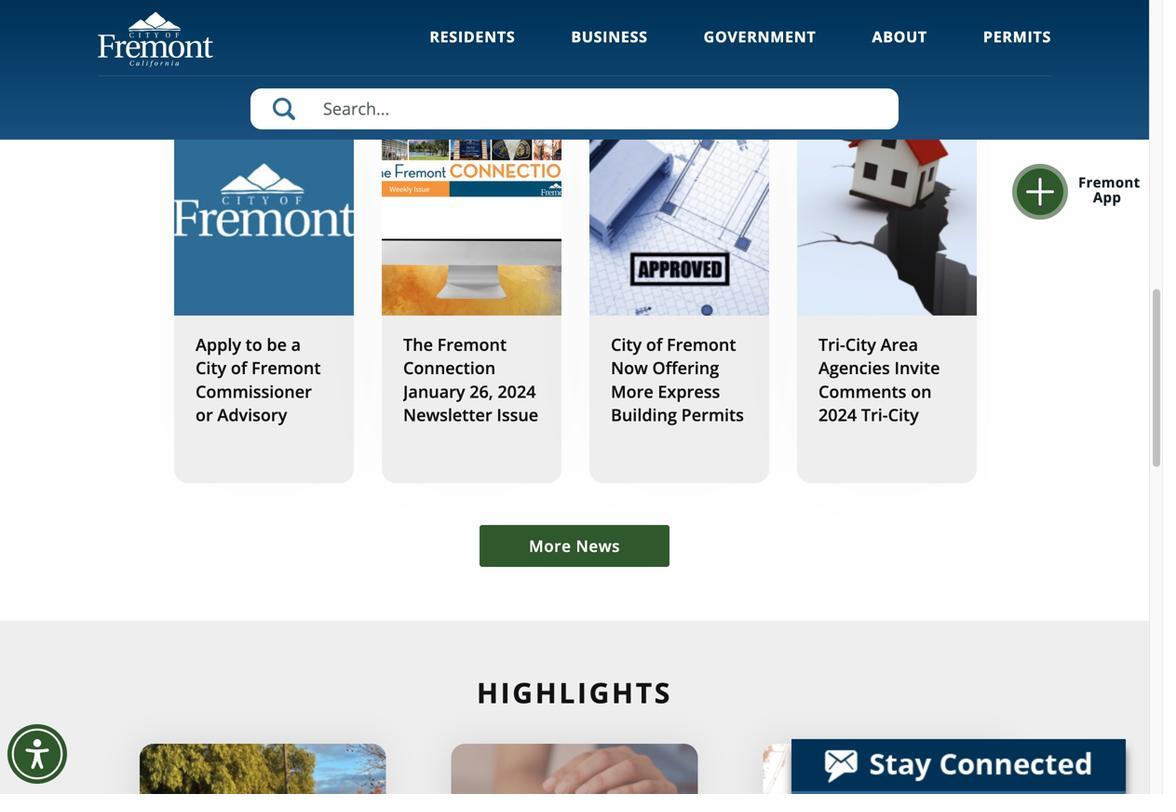 Task type: locate. For each thing, give the bounding box(es) containing it.
app
[[1093, 188, 1121, 207]]

city up now
[[611, 333, 642, 356]]

business link
[[571, 27, 648, 72]]

0 horizontal spatial 2024
[[498, 380, 536, 403]]

fremont
[[1078, 173, 1140, 192], [437, 333, 507, 356], [667, 333, 736, 356], [251, 357, 321, 380]]

26,
[[470, 380, 493, 403]]

1 horizontal spatial of
[[646, 333, 662, 356]]

or
[[196, 404, 213, 427]]

1 horizontal spatial more
[[611, 380, 653, 403]]

issue
[[497, 404, 538, 427]]

0 vertical spatial more
[[611, 380, 653, 403]]

building
[[611, 404, 677, 427]]

2024 up "issue"
[[498, 380, 536, 403]]

of up now
[[646, 333, 662, 356]]

about
[[872, 27, 927, 47]]

1 horizontal spatial permits
[[983, 27, 1051, 47]]

more down now
[[611, 380, 653, 403]]

1 vertical spatial tri-
[[861, 404, 888, 427]]

0 vertical spatial permits
[[983, 27, 1051, 47]]

commissioner
[[196, 380, 312, 403]]

tri- up "agencies"
[[819, 333, 845, 356]]

tab panel 1 tab panel
[[98, 16, 1051, 621]]

city up hazard
[[888, 404, 919, 427]]

2024 up the local
[[819, 404, 857, 427]]

more
[[611, 380, 653, 403], [529, 535, 571, 557]]

tab list
[[98, 0, 1033, 16]]

tri- down comments
[[861, 404, 888, 427]]

apply to be a city of fremont commissioner or advisory board member link
[[174, 81, 354, 483]]

board
[[196, 427, 244, 450]]

0 horizontal spatial of
[[231, 357, 247, 380]]

stay connected image
[[792, 739, 1124, 792]]

connection
[[403, 357, 496, 380]]

city
[[611, 333, 642, 356], [845, 333, 876, 356], [196, 357, 226, 380], [888, 404, 919, 427]]

the fremont connection january 26, 2024 newsletter issue link
[[382, 81, 562, 483]]

2024
[[498, 380, 536, 403], [819, 404, 857, 427]]

fremont inside the fremont connection january 26, 2024 newsletter issue
[[437, 333, 507, 356]]

agencies
[[819, 357, 890, 380]]

0 vertical spatial of
[[646, 333, 662, 356]]

about link
[[872, 27, 927, 72]]

of
[[646, 333, 662, 356], [231, 357, 247, 380]]

1 vertical spatial 2024
[[819, 404, 857, 427]]

the
[[403, 333, 433, 356]]

on
[[911, 380, 932, 403]]

tri-
[[819, 333, 845, 356], [861, 404, 888, 427]]

1 horizontal spatial tri-
[[861, 404, 888, 427]]

more news
[[529, 535, 620, 557]]

0 vertical spatial 2024
[[498, 380, 536, 403]]

news
[[576, 535, 620, 557]]

0 horizontal spatial permits
[[681, 404, 744, 427]]

apply
[[196, 333, 241, 356]]

1 vertical spatial permits
[[681, 404, 744, 427]]

city down apply
[[196, 357, 226, 380]]

2024 inside tri-city area agencies invite comments on 2024 tri-city local hazard mitigation plan
[[819, 404, 857, 427]]

1 vertical spatial more
[[529, 535, 571, 557]]

permits
[[983, 27, 1051, 47], [681, 404, 744, 427]]

0 horizontal spatial more
[[529, 535, 571, 557]]

apply to be a city of fremont commissioner or advisory board member image
[[174, 81, 354, 316]]

city of fremont now offering more express building permits
[[611, 333, 744, 427]]

of up commissioner
[[231, 357, 247, 380]]

more inside city of fremont now offering more express building permits
[[611, 380, 653, 403]]

advisory
[[217, 404, 287, 427]]

more left news
[[529, 535, 571, 557]]

local
[[819, 427, 861, 450]]

0 vertical spatial tri-
[[819, 333, 845, 356]]

now
[[611, 357, 648, 380]]

city of fremont now offering more express building permits link
[[589, 81, 769, 483]]

1 vertical spatial of
[[231, 357, 247, 380]]

1 horizontal spatial 2024
[[819, 404, 857, 427]]



Task type: vqa. For each thing, say whether or not it's contained in the screenshot.
apply
yes



Task type: describe. For each thing, give the bounding box(es) containing it.
government link
[[704, 27, 816, 72]]

member
[[249, 427, 317, 450]]

offering
[[652, 357, 719, 380]]

tri-city area agencies invite comments on 2024 tri-city local hazard mitigation plan image
[[797, 81, 977, 316]]

january
[[403, 380, 465, 403]]

residents
[[430, 27, 515, 47]]

plan
[[905, 451, 941, 473]]

hazard
[[865, 427, 923, 450]]

0 horizontal spatial tri-
[[819, 333, 845, 356]]

fremont inside city of fremont now offering more express building permits
[[667, 333, 736, 356]]

business
[[571, 27, 648, 47]]

tri-city area agencies invite comments on 2024 tri-city local hazard mitigation plan
[[819, 333, 941, 473]]

apply to be a city of fremont commissioner or advisory board member
[[196, 333, 321, 450]]

city inside city of fremont now offering more express building permits
[[611, 333, 642, 356]]

fremont app link
[[1036, 169, 1149, 215]]

of inside apply to be a city of fremont commissioner or advisory board member
[[231, 357, 247, 380]]

the fremont connection january 26, 2024 newsletter issue
[[403, 333, 538, 427]]

more news link
[[480, 525, 670, 567]]

residents link
[[430, 27, 515, 72]]

area
[[881, 333, 918, 356]]

express
[[658, 380, 720, 403]]

invite
[[894, 357, 940, 380]]

the fremont connection january 26, 2024 newsletter issue image
[[382, 81, 562, 316]]

to
[[245, 333, 262, 356]]

tri-city area agencies invite comments on 2024 tri-city local hazard mitigation plan link
[[797, 81, 977, 483]]

permits inside city of fremont now offering more express building permits
[[681, 404, 744, 427]]

newsletter
[[403, 404, 492, 427]]

a
[[291, 333, 301, 356]]

highlights
[[477, 674, 672, 712]]

government
[[704, 27, 816, 47]]

city up "agencies"
[[845, 333, 876, 356]]

Search text field
[[250, 88, 899, 129]]

city of fremont now offering more express building permits image
[[589, 81, 769, 316]]

city inside apply to be a city of fremont commissioner or advisory board member
[[196, 357, 226, 380]]

of inside city of fremont now offering more express building permits
[[646, 333, 662, 356]]

mitigation
[[819, 451, 901, 473]]

2024 inside the fremont connection january 26, 2024 newsletter issue
[[498, 380, 536, 403]]

fremont app
[[1078, 173, 1140, 207]]

be
[[267, 333, 287, 356]]

fremont inside apply to be a city of fremont commissioner or advisory board member
[[251, 357, 321, 380]]

permits link
[[983, 27, 1051, 72]]

comments
[[819, 380, 906, 403]]

fremont inside fremont app link
[[1078, 173, 1140, 192]]



